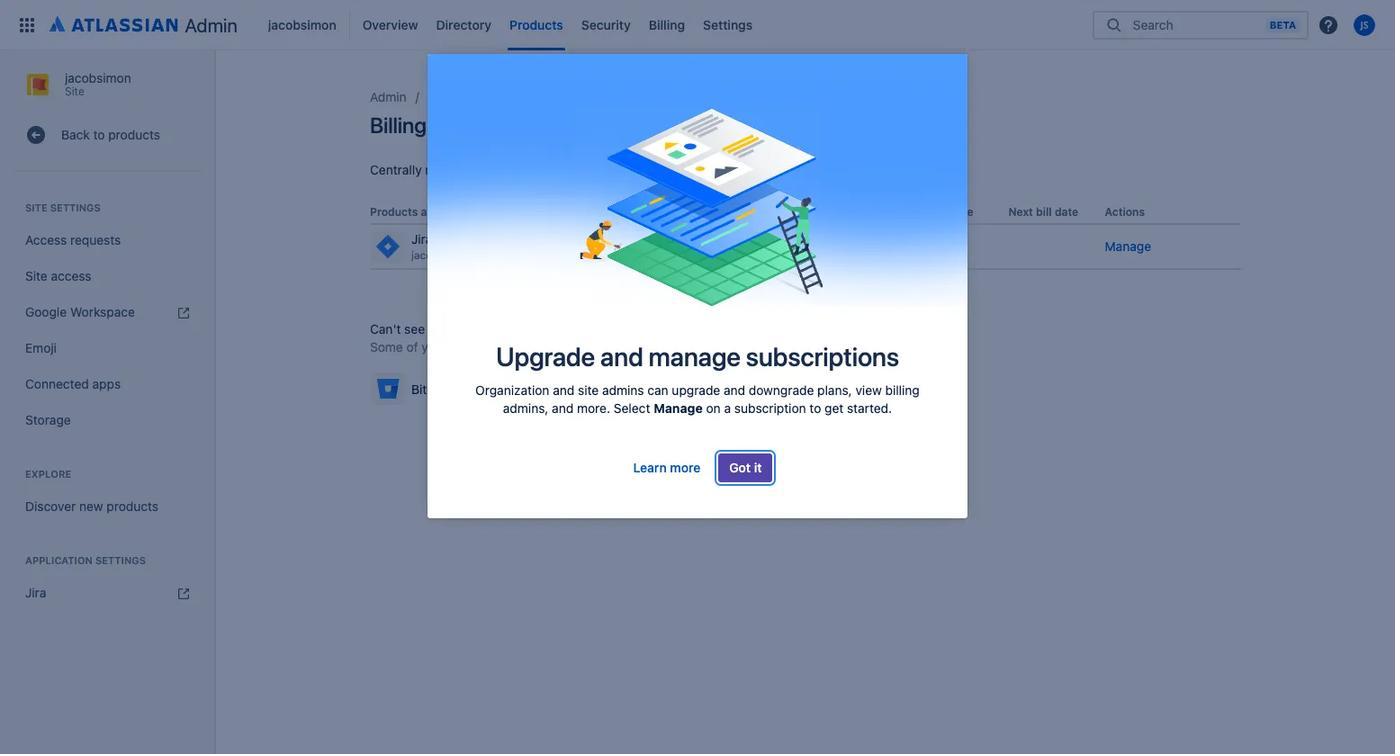 Task type: vqa. For each thing, say whether or not it's contained in the screenshot.
the Appswitcher Icon
no



Task type: locate. For each thing, give the bounding box(es) containing it.
1 vertical spatial to
[[810, 401, 822, 416]]

visit trello link
[[709, 382, 770, 400]]

visit for visit trello
[[709, 383, 735, 398]]

0 vertical spatial subscriptions
[[474, 322, 552, 337]]

0 vertical spatial products
[[510, 17, 564, 32]]

0 vertical spatial jacobsimon
[[268, 17, 337, 32]]

settings for site settings
[[50, 202, 101, 213]]

started.
[[847, 401, 893, 416]]

1 horizontal spatial billing
[[649, 17, 685, 32]]

1 horizontal spatial jacobsimon link
[[428, 86, 495, 108]]

it
[[754, 460, 762, 475]]

access
[[25, 232, 67, 248]]

downgrade
[[749, 382, 814, 398]]

be
[[534, 340, 548, 355]]

subscriptions
[[474, 322, 552, 337], [746, 341, 900, 372]]

site access link
[[14, 258, 202, 294]]

billing preview
[[370, 113, 504, 138]]

0 horizontal spatial products
[[370, 205, 418, 219]]

1 vertical spatial admin
[[370, 89, 407, 104]]

discover new products link
[[14, 489, 202, 525]]

view
[[500, 162, 527, 177], [856, 382, 882, 398]]

can't see all your subscriptions here? some of your products may be billed separately.
[[370, 322, 650, 355]]

workspace
[[70, 304, 135, 320]]

app
[[732, 162, 754, 177]]

1 horizontal spatial admin link
[[370, 86, 407, 108]]

2 vertical spatial jacobsimon
[[428, 89, 495, 104]]

directory link
[[431, 10, 497, 39]]

preview
[[431, 113, 504, 138]]

0 horizontal spatial admin link
[[43, 10, 245, 39]]

admin
[[185, 14, 238, 36], [370, 89, 407, 104]]

1 horizontal spatial visit
[[709, 383, 735, 398]]

jacobsimon site
[[65, 70, 131, 98]]

of right summary
[[597, 162, 609, 177]]

learn more button
[[623, 454, 712, 482]]

jacobsimon up preview
[[428, 89, 495, 104]]

jacobsimon link up preview
[[428, 86, 495, 108]]

all
[[612, 162, 625, 177], [428, 322, 441, 337]]

0 horizontal spatial jacobsimon
[[65, 70, 131, 86]]

0 vertical spatial your
[[629, 162, 654, 177]]

cycle
[[946, 205, 974, 219]]

1 vertical spatial subscriptions
[[746, 341, 900, 372]]

site for site access
[[25, 268, 48, 284]]

2 vertical spatial your
[[422, 340, 447, 355]]

apps
[[444, 205, 469, 219], [92, 376, 121, 392]]

jacobsimon link left overview link
[[263, 10, 342, 39]]

0 horizontal spatial a
[[530, 162, 537, 177]]

1 vertical spatial manage
[[654, 401, 703, 416]]

manage
[[425, 162, 472, 177], [649, 341, 741, 372]]

free
[[643, 239, 669, 254]]

view left summary
[[500, 162, 527, 177]]

settings link
[[698, 10, 758, 39]]

0 horizontal spatial subscriptions
[[474, 322, 552, 337]]

subscriptions up may
[[474, 322, 552, 337]]

products for products and apps
[[370, 205, 418, 219]]

next left price
[[778, 205, 803, 219]]

jacobsimon inside global navigation element
[[268, 17, 337, 32]]

site up access
[[25, 202, 47, 213]]

billing left cycle
[[911, 205, 943, 219]]

products link
[[504, 10, 569, 39]]

here?
[[556, 322, 588, 337]]

1 horizontal spatial apps
[[444, 205, 469, 219]]

beta
[[1270, 18, 1297, 30]]

visit
[[476, 383, 501, 398], [709, 383, 735, 398]]

discover new products
[[25, 499, 159, 514]]

more
[[670, 460, 701, 475]]

admins,
[[503, 401, 549, 416]]

1 vertical spatial jira
[[25, 585, 46, 601]]

0 horizontal spatial of
[[407, 340, 418, 355]]

bitbucket
[[504, 383, 560, 398]]

your down 'see'
[[422, 340, 447, 355]]

0 vertical spatial settings
[[50, 202, 101, 213]]

google
[[25, 304, 67, 320]]

products left may
[[451, 340, 503, 355]]

manage down trello in the bottom of the page
[[654, 401, 703, 416]]

billing for billing cycle
[[911, 205, 943, 219]]

1 horizontal spatial of
[[597, 162, 609, 177]]

0 horizontal spatial to
[[93, 127, 105, 142]]

directory
[[436, 17, 492, 32]]

0 vertical spatial manage
[[1105, 239, 1152, 254]]

view up started.
[[856, 382, 882, 398]]

0 vertical spatial admin
[[185, 14, 238, 36]]

jacobsimon
[[268, 17, 337, 32], [65, 70, 131, 86], [428, 89, 495, 104]]

0 vertical spatial products
[[108, 127, 160, 142]]

learn more
[[634, 460, 701, 475]]

of inside can't see all your subscriptions here? some of your products may be billed separately.
[[407, 340, 418, 355]]

2 vertical spatial billing
[[911, 205, 943, 219]]

0 horizontal spatial jira
[[25, 585, 46, 601]]

1 vertical spatial all
[[428, 322, 441, 337]]

billing inside global navigation element
[[649, 17, 685, 32]]

access requests
[[25, 232, 121, 248]]

2 vertical spatial products
[[107, 499, 159, 514]]

1 vertical spatial apps
[[92, 376, 121, 392]]

users
[[718, 205, 749, 219]]

upgrade and manage subscriptions
[[496, 341, 900, 372]]

billing up centrally
[[370, 113, 427, 138]]

storage
[[25, 412, 71, 428]]

usd 0.00
[[778, 239, 834, 254]]

subscriptions inside 'dialog'
[[746, 341, 900, 372]]

apps up software on the left top of page
[[444, 205, 469, 219]]

0 vertical spatial jacobsimon link
[[263, 10, 342, 39]]

1 vertical spatial view
[[856, 382, 882, 398]]

0 horizontal spatial manage
[[425, 162, 472, 177]]

0 horizontal spatial jacobsimon link
[[263, 10, 342, 39]]

jacobsimon left the overview
[[268, 17, 337, 32]]

connected
[[25, 376, 89, 392]]

bitbucket image
[[374, 375, 403, 404], [374, 375, 403, 404]]

trello image
[[631, 375, 659, 404], [631, 375, 659, 404]]

next left bill
[[1009, 205, 1034, 219]]

products inside 'link'
[[510, 17, 564, 32]]

1 horizontal spatial products
[[510, 17, 564, 32]]

0 vertical spatial billing
[[649, 17, 685, 32]]

visit left bitbucket
[[476, 383, 501, 398]]

1 vertical spatial settings
[[95, 555, 146, 566]]

back to products link
[[14, 117, 202, 153]]

your for products
[[422, 340, 447, 355]]

products for products
[[510, 17, 564, 32]]

1 horizontal spatial manage
[[649, 341, 741, 372]]

manage down billing preview
[[425, 162, 472, 177]]

0 horizontal spatial all
[[428, 322, 441, 337]]

view inside organization and site admins can upgrade and downgrade plans, view billing admins, and more. select
[[856, 382, 882, 398]]

admin banner
[[0, 0, 1396, 50]]

jira inside jira software jacobsimon.atlassian.net
[[412, 232, 433, 247]]

2 horizontal spatial jacobsimon
[[428, 89, 495, 104]]

upgrade and manage subscriptions dialog
[[428, 54, 968, 518]]

see
[[404, 322, 425, 337]]

jacobsimon up back to products link
[[65, 70, 131, 86]]

2 vertical spatial site
[[25, 268, 48, 284]]

0 vertical spatial apps
[[444, 205, 469, 219]]

products
[[510, 17, 564, 32], [370, 205, 418, 219]]

upgrade
[[672, 382, 721, 398]]

1 vertical spatial jacobsimon link
[[428, 86, 495, 108]]

products for back to products
[[108, 127, 160, 142]]

1 horizontal spatial jacobsimon
[[268, 17, 337, 32]]

1 vertical spatial a
[[724, 401, 731, 416]]

1 vertical spatial products
[[451, 340, 503, 355]]

a inside 'dialog'
[[724, 401, 731, 416]]

some
[[370, 340, 403, 355]]

0 vertical spatial manage
[[425, 162, 472, 177]]

atlassian image
[[50, 13, 178, 34], [50, 13, 178, 34]]

and
[[475, 162, 497, 177], [707, 162, 729, 177], [421, 205, 441, 219], [601, 341, 643, 372], [553, 382, 575, 398], [724, 382, 746, 398], [552, 401, 574, 416]]

1 visit from the left
[[476, 383, 501, 398]]

of down 'see'
[[407, 340, 418, 355]]

settings up access requests
[[50, 202, 101, 213]]

site for site settings
[[25, 202, 47, 213]]

jira
[[412, 232, 433, 247], [25, 585, 46, 601]]

0 vertical spatial jira
[[412, 232, 433, 247]]

to right back
[[93, 127, 105, 142]]

a right on
[[724, 401, 731, 416]]

subscriptions up the plans,
[[746, 341, 900, 372]]

1 horizontal spatial to
[[810, 401, 822, 416]]

product
[[658, 162, 703, 177]]

billing link
[[644, 10, 691, 39]]

security
[[582, 17, 631, 32]]

of
[[597, 162, 609, 177], [407, 340, 418, 355]]

0 horizontal spatial visit
[[476, 383, 501, 398]]

0 horizontal spatial view
[[500, 162, 527, 177]]

a
[[530, 162, 537, 177], [724, 401, 731, 416]]

overview
[[363, 17, 418, 32]]

products right back
[[108, 127, 160, 142]]

all right 'see'
[[428, 322, 441, 337]]

plan
[[643, 205, 666, 219]]

billing for billing
[[649, 17, 685, 32]]

your left product
[[629, 162, 654, 177]]

to left get
[[810, 401, 822, 416]]

manage
[[1105, 239, 1152, 254], [654, 401, 703, 416]]

2 horizontal spatial billing
[[911, 205, 943, 219]]

trello
[[668, 381, 700, 397]]

0 horizontal spatial manage
[[654, 401, 703, 416]]

0 vertical spatial to
[[93, 127, 105, 142]]

1 horizontal spatial a
[[724, 401, 731, 416]]

products right new
[[107, 499, 159, 514]]

apps down emoji link
[[92, 376, 121, 392]]

1 horizontal spatial next
[[1009, 205, 1034, 219]]

0 horizontal spatial next
[[778, 205, 803, 219]]

1 vertical spatial jacobsimon
[[65, 70, 131, 86]]

manage down actions
[[1105, 239, 1152, 254]]

settings up jira link on the bottom of the page
[[95, 555, 146, 566]]

manage link
[[1105, 239, 1152, 254]]

site
[[65, 85, 84, 98], [25, 202, 47, 213], [25, 268, 48, 284]]

1 vertical spatial manage
[[649, 341, 741, 372]]

emoji
[[25, 340, 57, 356]]

2 next from the left
[[1009, 205, 1034, 219]]

a left summary
[[530, 162, 537, 177]]

products down centrally
[[370, 205, 418, 219]]

products and apps
[[370, 205, 469, 219]]

1 vertical spatial of
[[407, 340, 418, 355]]

your right 'see'
[[445, 322, 471, 337]]

jacobsimon for the bottommost jacobsimon link
[[428, 89, 495, 104]]

1 horizontal spatial jira
[[412, 232, 433, 247]]

admin link up billing preview
[[370, 86, 407, 108]]

products for discover new products
[[107, 499, 159, 514]]

admin link up jacobsimon site
[[43, 10, 245, 39]]

all right summary
[[612, 162, 625, 177]]

1 horizontal spatial subscriptions
[[746, 341, 900, 372]]

visit trello
[[709, 383, 770, 398]]

site left access
[[25, 268, 48, 284]]

info image
[[881, 206, 896, 220]]

0 horizontal spatial admin
[[185, 14, 238, 36]]

centrally
[[370, 162, 422, 177]]

0 horizontal spatial apps
[[92, 376, 121, 392]]

jira down products and apps
[[412, 232, 433, 247]]

billed
[[552, 340, 583, 355]]

visit up on
[[709, 383, 735, 398]]

1 vertical spatial products
[[370, 205, 418, 219]]

1 horizontal spatial all
[[612, 162, 625, 177]]

admin inside global navigation element
[[185, 14, 238, 36]]

settings
[[50, 202, 101, 213], [95, 555, 146, 566]]

1 next from the left
[[778, 205, 803, 219]]

2 visit from the left
[[709, 383, 735, 398]]

products left security
[[510, 17, 564, 32]]

jira down application
[[25, 585, 46, 601]]

jira software image
[[374, 233, 403, 261], [374, 233, 403, 261]]

0 horizontal spatial billing
[[370, 113, 427, 138]]

1 vertical spatial site
[[25, 202, 47, 213]]

manage inside 'dialog'
[[654, 401, 703, 416]]

0 vertical spatial site
[[65, 85, 84, 98]]

manage up the upgrade
[[649, 341, 741, 372]]

site up back
[[65, 85, 84, 98]]

1 horizontal spatial view
[[856, 382, 882, 398]]

0 vertical spatial all
[[612, 162, 625, 177]]

billing right security
[[649, 17, 685, 32]]

bitbucket
[[412, 381, 467, 397]]

1 vertical spatial billing
[[370, 113, 427, 138]]

connected apps link
[[14, 366, 202, 403]]

1 horizontal spatial manage
[[1105, 239, 1152, 254]]

your
[[629, 162, 654, 177], [445, 322, 471, 337], [422, 340, 447, 355]]

next for next bill date
[[1009, 205, 1034, 219]]



Task type: describe. For each thing, give the bounding box(es) containing it.
visit for visit bitbucket
[[476, 383, 501, 398]]

jacobsimon for the topmost jacobsimon link
[[268, 17, 337, 32]]

subscriptions inside can't see all your subscriptions here? some of your products may be billed separately.
[[474, 322, 552, 337]]

plans,
[[818, 382, 852, 398]]

site inside jacobsimon site
[[65, 85, 84, 98]]

subscriptions.
[[757, 162, 839, 177]]

manage for manage on a subscription to get started.
[[654, 401, 703, 416]]

settings for application settings
[[95, 555, 146, 566]]

global navigation element
[[11, 0, 1093, 50]]

site
[[578, 382, 599, 398]]

summary
[[540, 162, 594, 177]]

1
[[718, 239, 724, 254]]

overview link
[[357, 10, 424, 39]]

0 vertical spatial view
[[500, 162, 527, 177]]

next price estimate
[[778, 205, 881, 219]]

manage on a subscription to get started.
[[654, 401, 893, 416]]

application
[[25, 555, 93, 566]]

upgrade
[[496, 341, 595, 372]]

discover
[[25, 499, 76, 514]]

estimate
[[835, 205, 881, 219]]

0 vertical spatial a
[[530, 162, 537, 177]]

billing
[[886, 382, 920, 398]]

learn
[[634, 460, 667, 475]]

separately.
[[587, 340, 650, 355]]

1 vertical spatial admin link
[[370, 86, 407, 108]]

manage inside 'dialog'
[[649, 341, 741, 372]]

can
[[648, 382, 669, 398]]

access
[[51, 268, 91, 284]]

storage link
[[14, 403, 202, 439]]

organization and site admins can upgrade and downgrade plans, view billing admins, and more. select
[[476, 382, 920, 416]]

next bill date
[[1009, 205, 1079, 219]]

new
[[79, 499, 103, 514]]

more.
[[577, 401, 611, 416]]

jira for jira software jacobsimon.atlassian.net
[[412, 232, 433, 247]]

products inside can't see all your subscriptions here? some of your products may be billed separately.
[[451, 340, 503, 355]]

settings
[[703, 17, 753, 32]]

emoji link
[[14, 330, 202, 366]]

explore
[[25, 468, 71, 480]]

site settings
[[25, 202, 101, 213]]

can't
[[370, 322, 401, 337]]

got it button
[[719, 454, 773, 482]]

got
[[730, 460, 751, 475]]

may
[[506, 340, 530, 355]]

bill
[[1037, 205, 1052, 219]]

trello
[[738, 383, 770, 398]]

on
[[706, 401, 721, 416]]

google workspace
[[25, 304, 135, 320]]

1 horizontal spatial admin
[[370, 89, 407, 104]]

billing cycle
[[911, 205, 974, 219]]

next for next price estimate
[[778, 205, 803, 219]]

centrally manage and view a summary of all your product and app subscriptions.
[[370, 162, 839, 177]]

admins
[[602, 382, 644, 398]]

billing for billing preview
[[370, 113, 427, 138]]

back
[[61, 127, 90, 142]]

site access
[[25, 268, 91, 284]]

jira for jira
[[25, 585, 46, 601]]

jira software jacobsimon.atlassian.net
[[412, 232, 536, 262]]

all inside can't see all your subscriptions here? some of your products may be billed separately.
[[428, 322, 441, 337]]

organization
[[476, 382, 550, 398]]

jira link
[[14, 575, 202, 611]]

usd
[[778, 239, 804, 254]]

select
[[614, 401, 651, 416]]

visit bitbucket link
[[476, 382, 560, 400]]

0.00
[[808, 239, 834, 254]]

actions
[[1105, 205, 1145, 219]]

1 vertical spatial your
[[445, 322, 471, 337]]

Search field
[[1128, 9, 1267, 41]]

got it
[[730, 460, 762, 475]]

1 link
[[718, 239, 724, 254]]

0 vertical spatial admin link
[[43, 10, 245, 39]]

price
[[806, 205, 832, 219]]

your for product
[[629, 162, 654, 177]]

access requests link
[[14, 222, 202, 258]]

0 vertical spatial of
[[597, 162, 609, 177]]

security link
[[576, 10, 636, 39]]

search icon image
[[1104, 16, 1126, 34]]

to inside upgrade and manage subscriptions 'dialog'
[[810, 401, 822, 416]]

manage for manage
[[1105, 239, 1152, 254]]

application settings
[[25, 555, 146, 566]]

subscription
[[735, 401, 806, 416]]

requests
[[70, 232, 121, 248]]

google workspace link
[[14, 294, 202, 330]]

software
[[436, 232, 488, 247]]

visit bitbucket
[[476, 383, 560, 398]]

jacobsimon.atlassian.net
[[412, 248, 536, 262]]

date
[[1055, 205, 1079, 219]]



